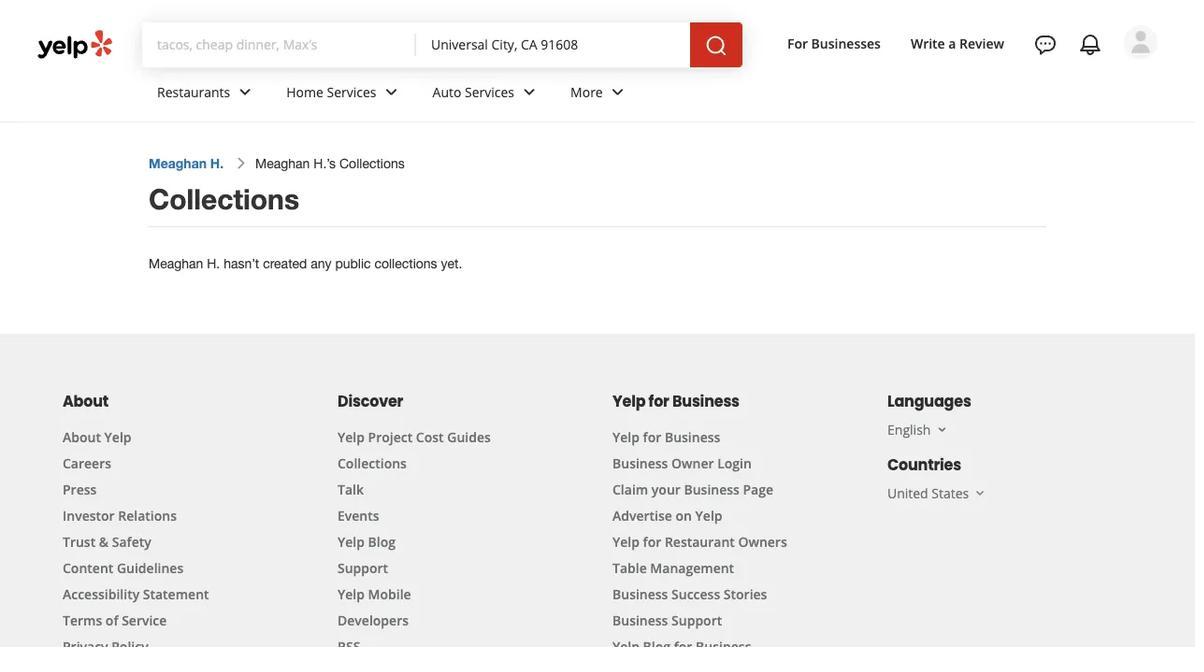 Task type: locate. For each thing, give the bounding box(es) containing it.
about up the careers link
[[63, 428, 101, 446]]

accessibility
[[63, 585, 140, 603]]

2 horizontal spatial 24 chevron down v2 image
[[607, 81, 629, 103]]

yelp mobile link
[[338, 585, 411, 603]]

blog
[[368, 533, 396, 551]]

1 vertical spatial support
[[672, 611, 723, 629]]

owners
[[739, 533, 788, 551]]

restaurant
[[665, 533, 735, 551]]

0 vertical spatial for
[[649, 391, 670, 412]]

24 chevron down v2 image
[[234, 81, 257, 103], [518, 81, 541, 103], [607, 81, 629, 103]]

1 horizontal spatial 16 chevron down v2 image
[[973, 486, 988, 501]]

1 vertical spatial about
[[63, 428, 101, 446]]

16 chevron down v2 image
[[935, 422, 950, 437], [973, 486, 988, 501]]

for for yelp for business business owner login claim your business page advertise on yelp yelp for restaurant owners table management business success stories business support
[[643, 428, 662, 446]]

yelp
[[613, 391, 646, 412], [104, 428, 131, 446], [338, 428, 365, 446], [613, 428, 640, 446], [696, 507, 723, 524], [338, 533, 365, 551], [613, 533, 640, 551], [338, 585, 365, 603]]

for businesses link
[[780, 26, 889, 60]]

meaghan h. link
[[149, 155, 224, 171]]

  text field up home
[[157, 35, 401, 55]]

management
[[651, 559, 735, 577]]

1 horizontal spatial support
[[672, 611, 723, 629]]

16 chevron down v2 image inside "english" dropdown button
[[935, 422, 950, 437]]

24 chevron down v2 image right restaurants
[[234, 81, 257, 103]]

collections
[[375, 256, 438, 271]]

24 chevron down v2 image inside more link
[[607, 81, 629, 103]]

on
[[676, 507, 692, 524]]

about up about yelp link
[[63, 391, 109, 412]]

collections down meaghan h. "link" on the left of the page
[[149, 182, 299, 215]]

0 horizontal spatial 24 chevron down v2 image
[[234, 81, 257, 103]]

3 24 chevron down v2 image from the left
[[607, 81, 629, 103]]

talk link
[[338, 480, 364, 498]]

1 services from the left
[[327, 83, 377, 101]]

messages image
[[1035, 34, 1057, 56], [1035, 34, 1057, 56]]

for for yelp for business
[[649, 391, 670, 412]]

meaghan
[[149, 155, 207, 171], [255, 155, 310, 171], [149, 256, 203, 271]]

yet.
[[441, 256, 463, 271]]

meaghan left hasn't
[[149, 256, 203, 271]]

meaghan h. hasn't created any public collections yet.
[[149, 256, 463, 271]]

2 about from the top
[[63, 428, 101, 446]]

1   text field from the left
[[157, 35, 401, 55]]

for up yelp for business link on the bottom
[[649, 391, 670, 412]]

1 horizontal spatial services
[[465, 83, 515, 101]]

1 horizontal spatial 24 chevron down v2 image
[[518, 81, 541, 103]]

yelp project cost guides collections talk events yelp blog support yelp mobile developers
[[338, 428, 491, 629]]

2 services from the left
[[465, 83, 515, 101]]

collections link
[[338, 454, 407, 472]]

24 chevron down v2 image for restaurants
[[234, 81, 257, 103]]

accessibility statement link
[[63, 585, 209, 603]]

about inside about yelp careers press investor relations trust & safety content guidelines accessibility statement terms of service
[[63, 428, 101, 446]]

careers
[[63, 454, 111, 472]]

services right auto on the top of page
[[465, 83, 515, 101]]

0 horizontal spatial   text field
[[157, 35, 401, 55]]

yelp right on
[[696, 507, 723, 524]]

about
[[63, 391, 109, 412], [63, 428, 101, 446]]

for businesses
[[788, 34, 881, 52]]

2 24 chevron down v2 image from the left
[[518, 81, 541, 103]]

0 horizontal spatial support
[[338, 559, 388, 577]]

investor
[[63, 507, 115, 524]]

0 vertical spatial about
[[63, 391, 109, 412]]

16 chevron down v2 image down languages
[[935, 422, 950, 437]]

your
[[652, 480, 681, 498]]

16 chevron down v2 image for countries
[[973, 486, 988, 501]]

for down the advertise
[[643, 533, 662, 551]]

states
[[932, 484, 970, 502]]

developers
[[338, 611, 409, 629]]

business
[[673, 391, 740, 412], [665, 428, 721, 446], [613, 454, 668, 472], [684, 480, 740, 498], [613, 585, 668, 603], [613, 611, 668, 629]]

h. left hasn't
[[207, 256, 220, 271]]

guidelines
[[117, 559, 184, 577]]

notifications image
[[1080, 34, 1102, 56]]

24 chevron down v2 image inside "auto services" link
[[518, 81, 541, 103]]

notifications image
[[1080, 34, 1102, 56]]

0 vertical spatial 16 chevron down v2 image
[[935, 422, 950, 437]]

0 horizontal spatial 16 chevron down v2 image
[[935, 422, 950, 437]]

services left 24 chevron down v2 icon
[[327, 83, 377, 101]]

restaurants
[[157, 83, 230, 101]]

review
[[960, 34, 1005, 52]]

developers link
[[338, 611, 409, 629]]

support down success
[[672, 611, 723, 629]]

yelp down 'support' link
[[338, 585, 365, 603]]

collections
[[340, 155, 405, 171], [149, 182, 299, 215], [338, 454, 407, 472]]

1 horizontal spatial   text field
[[431, 35, 676, 55]]

0 horizontal spatial services
[[327, 83, 377, 101]]

greg r. image
[[1125, 25, 1158, 59]]

tacos, cheap dinner, Max's text field
[[157, 35, 401, 53]]

h. down restaurants link
[[210, 155, 224, 171]]

search image
[[705, 35, 728, 57]]

english
[[888, 421, 931, 438]]

for
[[788, 34, 808, 52]]

16 chevron down v2 image inside united states dropdown button
[[973, 486, 988, 501]]

1 vertical spatial h.
[[207, 256, 220, 271]]

yelp inside about yelp careers press investor relations trust & safety content guidelines accessibility statement terms of service
[[104, 428, 131, 446]]

investor relations link
[[63, 507, 177, 524]]

h.
[[210, 155, 224, 171], [207, 256, 220, 271]]

meaghan left h.'s
[[255, 155, 310, 171]]

2   text field from the left
[[431, 35, 676, 55]]

24 chevron down v2 image right the more
[[607, 81, 629, 103]]

more
[[571, 83, 603, 101]]

2 vertical spatial for
[[643, 533, 662, 551]]

1 vertical spatial for
[[643, 428, 662, 446]]

yelp up the claim in the bottom right of the page
[[613, 428, 640, 446]]

search image
[[705, 35, 728, 57]]

24 chevron down v2 image down address, neighborhood, city, state or zip text field at the top
[[518, 81, 541, 103]]

  text field
[[157, 35, 401, 55], [431, 35, 676, 55]]

meaghan down restaurants
[[149, 155, 207, 171]]

success
[[672, 585, 721, 603]]

1 about from the top
[[63, 391, 109, 412]]

0 vertical spatial h.
[[210, 155, 224, 171]]

yelp up yelp for business link on the bottom
[[613, 391, 646, 412]]

yelp for business link
[[613, 428, 721, 446]]

collections right h.'s
[[340, 155, 405, 171]]

talk
[[338, 480, 364, 498]]

service
[[122, 611, 167, 629]]

&
[[99, 533, 109, 551]]

services for auto services
[[465, 83, 515, 101]]

content guidelines link
[[63, 559, 184, 577]]

statement
[[143, 585, 209, 603]]

project
[[368, 428, 413, 446]]

of
[[106, 611, 118, 629]]

0 vertical spatial support
[[338, 559, 388, 577]]

about yelp careers press investor relations trust & safety content guidelines accessibility statement terms of service
[[63, 428, 209, 629]]

united states
[[888, 484, 970, 502]]

created
[[263, 256, 307, 271]]

for up business owner login link
[[643, 428, 662, 446]]

support inside yelp project cost guides collections talk events yelp blog support yelp mobile developers
[[338, 559, 388, 577]]

yelp up collections link
[[338, 428, 365, 446]]

write a review
[[911, 34, 1005, 52]]

relations
[[118, 507, 177, 524]]

services
[[327, 83, 377, 101], [465, 83, 515, 101]]

2 vertical spatial collections
[[338, 454, 407, 472]]

write
[[911, 34, 946, 52]]

a
[[949, 34, 957, 52]]

advertise on yelp link
[[613, 507, 723, 524]]

16 chevron down v2 image right states
[[973, 486, 988, 501]]

  text field up the more
[[431, 35, 676, 55]]

about for about
[[63, 391, 109, 412]]

services inside 'link'
[[327, 83, 377, 101]]

login
[[718, 454, 752, 472]]

24 chevron down v2 image inside restaurants link
[[234, 81, 257, 103]]

businesses
[[812, 34, 881, 52]]

None search field
[[142, 22, 765, 67]]

1 vertical spatial 16 chevron down v2 image
[[973, 486, 988, 501]]

any
[[311, 256, 332, 271]]

yelp up table
[[613, 533, 640, 551]]

collections down project
[[338, 454, 407, 472]]

support down yelp blog 'link' at the bottom of page
[[338, 559, 388, 577]]

1 24 chevron down v2 image from the left
[[234, 81, 257, 103]]

yelp up the careers link
[[104, 428, 131, 446]]

for
[[649, 391, 670, 412], [643, 428, 662, 446], [643, 533, 662, 551]]

table
[[613, 559, 647, 577]]



Task type: describe. For each thing, give the bounding box(es) containing it.
support inside 'yelp for business business owner login claim your business page advertise on yelp yelp for restaurant owners table management business success stories business support'
[[672, 611, 723, 629]]

english button
[[888, 421, 950, 438]]

press link
[[63, 480, 97, 498]]

terms
[[63, 611, 102, 629]]

0 vertical spatial collections
[[340, 155, 405, 171]]

support link
[[338, 559, 388, 577]]

h. for meaghan h. hasn't created any public collections yet.
[[207, 256, 220, 271]]

h. for meaghan h.
[[210, 155, 224, 171]]

write a review link
[[904, 26, 1012, 60]]

united states button
[[888, 484, 988, 502]]

home services link
[[272, 67, 418, 122]]

about yelp link
[[63, 428, 131, 446]]

hasn't
[[224, 256, 259, 271]]

united
[[888, 484, 929, 502]]

24 chevron down v2 image for auto services
[[518, 81, 541, 103]]

discover
[[338, 391, 404, 412]]

auto
[[433, 83, 462, 101]]

public
[[335, 256, 371, 271]]

more link
[[556, 67, 644, 122]]

table management link
[[613, 559, 735, 577]]

h.'s
[[314, 155, 336, 171]]

guides
[[447, 428, 491, 446]]

24 chevron down v2 image for more
[[607, 81, 629, 103]]

meaghan for meaghan h.'s collections
[[255, 155, 310, 171]]

auto services link
[[418, 67, 556, 122]]

trust
[[63, 533, 96, 551]]

services for home services
[[327, 83, 377, 101]]

careers link
[[63, 454, 111, 472]]

cost
[[416, 428, 444, 446]]

restaurants link
[[142, 67, 272, 122]]

advertise
[[613, 507, 673, 524]]

meaghan h.
[[149, 155, 224, 171]]

page
[[743, 480, 774, 498]]

yelp down events
[[338, 533, 365, 551]]

business success stories link
[[613, 585, 768, 603]]

collections inside yelp project cost guides collections talk events yelp blog support yelp mobile developers
[[338, 454, 407, 472]]

languages
[[888, 391, 972, 412]]

events link
[[338, 507, 379, 524]]

auto services
[[433, 83, 515, 101]]

business support link
[[613, 611, 723, 629]]

press
[[63, 480, 97, 498]]

yelp project cost guides link
[[338, 428, 491, 446]]

owner
[[672, 454, 714, 472]]

stories
[[724, 585, 768, 603]]

meaghan for meaghan h.
[[149, 155, 207, 171]]

content
[[63, 559, 113, 577]]

trust & safety link
[[63, 533, 151, 551]]

mobile
[[368, 585, 411, 603]]

16 chevron down v2 image for languages
[[935, 422, 950, 437]]

home
[[287, 83, 324, 101]]

24 chevron down v2 image
[[380, 81, 403, 103]]

  text field for tacos, cheap dinner, max's text field
[[157, 35, 401, 55]]

meaghan h.'s collections
[[255, 155, 405, 171]]

1 vertical spatial collections
[[149, 182, 299, 215]]

events
[[338, 507, 379, 524]]

  text field for address, neighborhood, city, state or zip text field at the top
[[431, 35, 676, 55]]

meaghan for meaghan h. hasn't created any public collections yet.
[[149, 256, 203, 271]]

yelp for business business owner login claim your business page advertise on yelp yelp for restaurant owners table management business success stories business support
[[613, 428, 788, 629]]

claim your business page link
[[613, 480, 774, 498]]

countries
[[888, 454, 962, 475]]

safety
[[112, 533, 151, 551]]

claim
[[613, 480, 649, 498]]

yelp for restaurant owners link
[[613, 533, 788, 551]]

home services
[[287, 83, 377, 101]]

business owner login link
[[613, 454, 752, 472]]

about for about yelp careers press investor relations trust & safety content guidelines accessibility statement terms of service
[[63, 428, 101, 446]]

yelp blog link
[[338, 533, 396, 551]]

address, neighborhood, city, state or zip text field
[[431, 35, 676, 53]]

yelp for business
[[613, 391, 740, 412]]

terms of service link
[[63, 611, 167, 629]]



Task type: vqa. For each thing, say whether or not it's contained in the screenshot.


